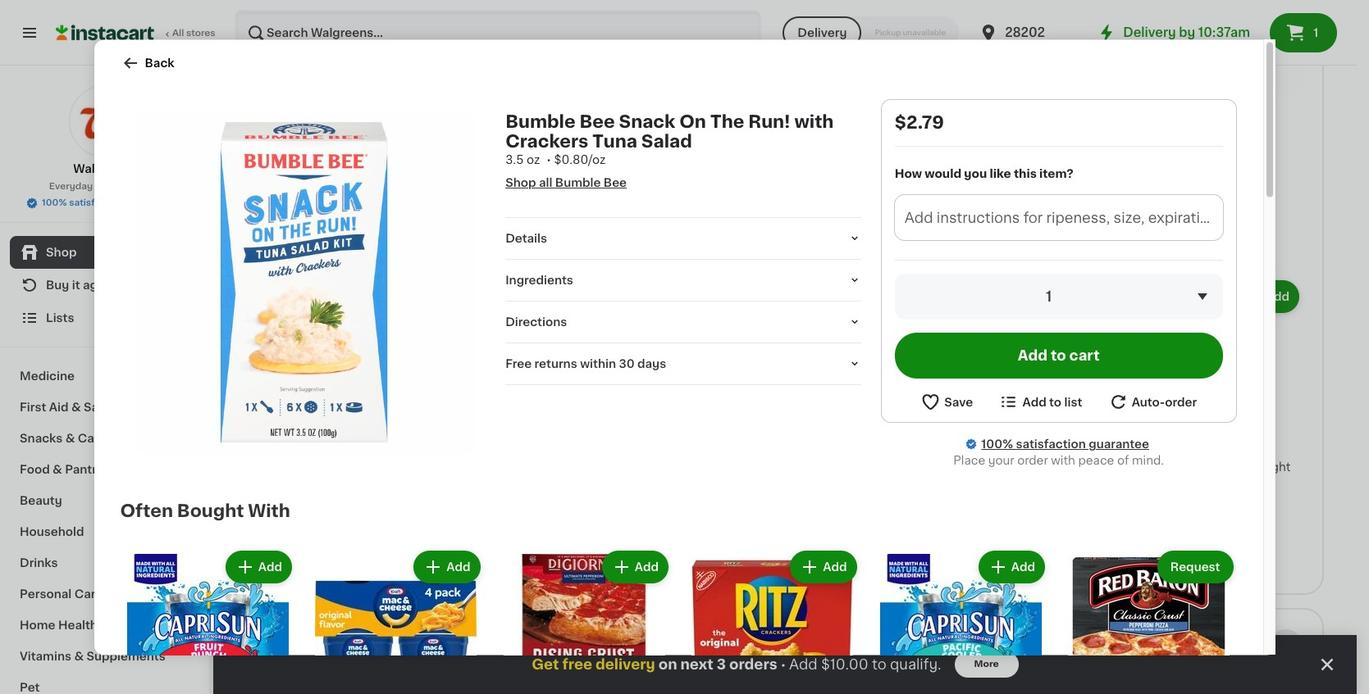 Task type: locate. For each thing, give the bounding box(es) containing it.
each
[[1163, 181, 1192, 193]]

and up flu
[[875, 132, 896, 143]]

0 vertical spatial eligible
[[453, 235, 497, 247]]

with inside bumble bee snack on the run! with crackers tuna salad 3.5 oz • $0.80/oz
[[795, 112, 834, 130]]

place your order with peace of mind.
[[954, 455, 1164, 467]]

walgreens
[[73, 163, 136, 175]]

0 vertical spatial 1
[[1314, 27, 1319, 39]]

1 vertical spatial 10
[[1259, 148, 1272, 160]]

0 vertical spatial 100%
[[42, 199, 67, 208]]

dayquil
[[825, 132, 872, 143]]

1 4 from the top
[[277, 107, 291, 126]]

lunchables
[[428, 132, 495, 143]]

31
[[802, 107, 823, 126]]

with inside philadelphia strawberry cheesecake desserts with graham crumble
[[267, 495, 292, 507]]

$ left the 79
[[271, 108, 277, 118]]

to right $10.00
[[872, 659, 887, 672]]

oz down toasted
[[295, 198, 308, 209]]

0 horizontal spatial $32,
[[310, 548, 336, 559]]

paper towels
[[631, 638, 752, 655]]

within
[[580, 358, 616, 369]]

spend $32, save $5 see eligible items down kit
[[428, 217, 545, 247]]

1 vertical spatial spend $32, save $5 see eligible items
[[267, 548, 384, 577]]

0 vertical spatial spend
[[430, 217, 468, 229]]

1 vertical spatial order
[[1018, 455, 1048, 467]]

10 right black on the right of the page
[[1259, 148, 1272, 160]]

graham
[[295, 495, 340, 507]]

1 horizontal spatial 10
[[1259, 148, 1272, 160]]

your
[[989, 455, 1015, 467]]

1 vertical spatial cheddar
[[304, 165, 354, 176]]

2 vertical spatial 1
[[1046, 290, 1052, 303]]

& left candy
[[65, 433, 75, 445]]

orders
[[729, 659, 778, 672]]

(427)
[[328, 181, 358, 193]]

2 vertical spatial to
[[872, 659, 887, 672]]

natural
[[342, 148, 384, 160]]

black
[[1225, 148, 1257, 160]]

buy it again link
[[10, 269, 199, 302]]

and up how
[[894, 148, 916, 160]]

$5 for 3
[[530, 217, 545, 229]]

0 vertical spatial to
[[1051, 349, 1066, 362]]

3 up lunchables
[[438, 107, 451, 126]]

& inside hillshire snacking genoa salame with natural white cheddar & toasted rounds
[[357, 165, 366, 176]]

save for 4
[[339, 548, 366, 559]]

first aid & safety link
[[10, 392, 199, 423]]

it
[[72, 280, 80, 291]]

free
[[506, 358, 532, 369], [1046, 412, 1073, 424]]

delivery by 10:37am link
[[1097, 23, 1250, 43]]

snack up salad
[[619, 112, 675, 130]]

Add instructions for ripeness, size, expiration dates, etc. (optional) text field
[[895, 195, 1223, 240]]

None search field
[[235, 10, 762, 56]]

0 vertical spatial snack
[[619, 112, 675, 130]]

99 for 3
[[452, 108, 466, 118]]

vicks for 10
[[631, 132, 662, 143]]

0 horizontal spatial 100%
[[42, 199, 67, 208]]

2 4 from the top
[[277, 438, 291, 457]]

satisfaction up place your order with peace of mind.
[[1016, 439, 1086, 450]]

0 horizontal spatial spend
[[269, 548, 307, 559]]

1 horizontal spatial free
[[1046, 412, 1073, 424]]

100% inside button
[[42, 199, 67, 208]]

with down "cheesecake"
[[267, 495, 292, 507]]

store
[[95, 182, 119, 191]]

99 up philadelphia
[[293, 438, 306, 448]]

99 inside '$ 4 99'
[[293, 438, 306, 448]]

1 vertical spatial save
[[339, 548, 366, 559]]

1 vertical spatial 1
[[1156, 181, 1160, 193]]

items
[[499, 235, 533, 247], [339, 566, 372, 577]]

severe
[[792, 148, 838, 160]]

1 horizontal spatial 3
[[717, 659, 726, 672]]

$5 up details
[[530, 217, 545, 229]]

$ 4 79
[[271, 107, 305, 126]]

free returns within 30 days
[[506, 358, 666, 369]]

99 right 11
[[1023, 438, 1037, 448]]

$ inside "$ 4 79"
[[271, 108, 277, 118]]

0 vertical spatial see
[[428, 235, 451, 247]]

100% satisfaction guarantee link
[[982, 436, 1150, 453]]

1 vertical spatial items
[[339, 566, 372, 577]]

to inside button
[[1051, 349, 1066, 362]]

0 horizontal spatial hair
[[1042, 495, 1066, 507]]

& inside mielle oil, rosemary mint, strengthening, scalp & hair
[[1030, 495, 1039, 507]]

all
[[539, 176, 553, 188]]

0 horizontal spatial see
[[267, 566, 290, 577]]

100% satisfaction guarantee down everyday store prices link
[[42, 199, 174, 208]]

spend $32, save $5 see eligible items for 4
[[267, 548, 384, 577]]

0 horizontal spatial $5
[[369, 548, 384, 559]]

snacks & candy
[[20, 433, 117, 445]]

0 horizontal spatial 1
[[1046, 290, 1052, 303]]

0 vertical spatial $32,
[[471, 217, 497, 229]]

$10.00
[[821, 659, 869, 672]]

tea
[[339, 638, 372, 655]]

99 right 31
[[825, 108, 838, 118]]

conditioning
[[995, 148, 1070, 160]]

100% satisfaction guarantee inside button
[[42, 199, 174, 208]]

& right scalp
[[1030, 495, 1039, 507]]

1 inside revlon hair color, permanent, black 10 (5.98k) 1 each
[[1156, 181, 1160, 193]]

1 horizontal spatial oz
[[527, 153, 540, 165]]

1 horizontal spatial vicks
[[792, 132, 822, 143]]

honey
[[995, 165, 1033, 176]]

$32,
[[471, 217, 497, 229], [310, 548, 336, 559]]

philadelphia strawberry cheesecake desserts with graham crumble
[[267, 462, 404, 507]]

100% down everyday
[[42, 199, 67, 208]]

1 button
[[1270, 13, 1337, 53]]

100% satisfaction guarantee up place your order with peace of mind.
[[982, 439, 1150, 450]]

0 vertical spatial order
[[1165, 396, 1197, 408]]

with down "cheesecake"
[[248, 503, 290, 520]]

$ inside $ 3 99
[[431, 108, 438, 118]]

free down add to list
[[1046, 412, 1073, 424]]

7n
[[1198, 479, 1214, 490]]

cheddar inside hillshire snacking genoa salame with natural white cheddar & toasted rounds
[[304, 165, 354, 176]]

jam
[[1044, 132, 1069, 143]]

0 vertical spatial with
[[313, 148, 339, 160]]

save up details
[[499, 217, 527, 229]]

shop all bumble bee
[[506, 176, 627, 188]]

0 vertical spatial 3
[[438, 107, 451, 126]]

4 up philadelphia
[[277, 438, 291, 457]]

0 horizontal spatial vicks
[[631, 132, 662, 143]]

0 horizontal spatial 100% satisfaction guarantee
[[42, 199, 174, 208]]

with
[[313, 148, 339, 160], [248, 503, 290, 520]]

0 horizontal spatial crackers
[[428, 165, 479, 176]]

100% satisfaction guarantee
[[42, 199, 174, 208], [982, 439, 1150, 450]]

to left list
[[1050, 396, 1062, 408]]

ingredients button
[[506, 272, 861, 288]]

items down crumble
[[339, 566, 372, 577]]

$ up your
[[998, 438, 1005, 448]]

tablets,
[[631, 165, 676, 176]]

0 horizontal spatial shop
[[46, 247, 77, 258]]

0 horizontal spatial save
[[339, 548, 366, 559]]

1 vertical spatial spend
[[269, 548, 307, 559]]

shop down lunch
[[506, 176, 536, 188]]

add inside get free delivery on next 3 orders • add $10.00 to qualify.
[[789, 659, 818, 672]]

snack left kit
[[428, 181, 463, 193]]

2
[[438, 438, 450, 457]]

save down crumble
[[339, 548, 366, 559]]

1 vertical spatial shop
[[46, 247, 77, 258]]

4 left the 79
[[277, 107, 291, 126]]

0 vertical spatial 100% satisfaction guarantee
[[42, 199, 174, 208]]

with up extra
[[1098, 148, 1123, 160]]

how would you like this item?
[[895, 168, 1074, 179]]

delivery inside button
[[798, 27, 847, 39]]

1 vertical spatial $32,
[[310, 548, 336, 559]]

vicks up dissolvable
[[631, 132, 662, 143]]

$ for $ 11 99
[[998, 438, 1005, 448]]

1 horizontal spatial with
[[313, 148, 339, 160]]

0 horizontal spatial •
[[547, 153, 551, 165]]

0 vertical spatial spend $32, save $5 see eligible items
[[428, 217, 545, 247]]

1 horizontal spatial spend $32, save $5 see eligible items
[[428, 217, 545, 247]]

10 up salad
[[641, 107, 663, 126]]

crackers inside bumble bee snack on the run! with crackers tuna salad 3.5 oz • $0.80/oz
[[506, 132, 588, 149]]

guarantee inside button
[[126, 199, 174, 208]]

see for 4
[[267, 566, 290, 577]]

paper
[[631, 638, 685, 655]]

0 vertical spatial crackers
[[506, 132, 588, 149]]

care
[[74, 589, 103, 601]]

0 vertical spatial cheddar
[[428, 148, 478, 160]]

& right food
[[53, 464, 62, 476]]

10
[[641, 107, 663, 126], [1259, 148, 1272, 160]]

vicks inside vicks dayquil and nyquil severe cold, flu and congestion medicine, liquid caps
[[792, 132, 822, 143]]

0 horizontal spatial oz
[[295, 198, 308, 209]]

0 horizontal spatial spend $32, save $5 see eligible items
[[267, 548, 384, 577]]

&
[[539, 132, 549, 143], [357, 165, 366, 176], [71, 402, 81, 414], [65, 433, 75, 445], [53, 464, 62, 476], [1030, 495, 1039, 507], [74, 651, 84, 663]]

1 horizontal spatial 100% satisfaction guarantee
[[982, 439, 1150, 450]]

item?
[[1040, 168, 1074, 179]]

eligible left details
[[453, 235, 497, 247]]

99 inside $ 11 99
[[1023, 438, 1037, 448]]

$32, down 'graham'
[[310, 548, 336, 559]]

99
[[665, 108, 679, 118], [452, 108, 466, 118], [825, 108, 838, 118], [293, 438, 306, 448], [1023, 438, 1037, 448]]

1 vertical spatial •
[[781, 659, 786, 672]]

items up ingredients
[[499, 235, 533, 247]]

to left cart
[[1051, 349, 1066, 362]]

99 left on
[[665, 108, 679, 118]]

hair up permanent,
[[1198, 132, 1221, 143]]

$ inside $ 11 99
[[998, 438, 1005, 448]]

0 vertical spatial oz
[[527, 153, 540, 165]]

0 vertical spatial shop
[[506, 176, 536, 188]]

$32, down kit
[[471, 217, 497, 229]]

spend $32, save $5 see eligible items down 'graham'
[[267, 548, 384, 577]]

0 vertical spatial 10
[[641, 107, 663, 126]]

home health
[[20, 620, 98, 632]]

salame
[[267, 148, 310, 160]]

bumble bee snack on the run! with crackers tuna salad image
[[133, 112, 475, 453]]

satisfaction down everyday store prices
[[69, 199, 124, 208]]

• inside get free delivery on next 3 orders • add $10.00 to qualify.
[[781, 659, 786, 672]]

this
[[1014, 168, 1037, 179]]

$ for $ 4 79
[[271, 108, 277, 118]]

vicks dayquil and nyquil severe cold, flu and congestion medicine, liquid caps
[[792, 132, 939, 193]]

1 vertical spatial 3
[[717, 659, 726, 672]]

1 inside button
[[1314, 27, 1319, 39]]

1 vertical spatial snack
[[428, 181, 463, 193]]

$5 down crumble
[[369, 548, 384, 559]]

bumble
[[506, 112, 576, 130]]

99 up lunchables
[[452, 108, 466, 118]]

& down bumble at left top
[[539, 132, 549, 143]]

1 horizontal spatial order
[[1165, 396, 1197, 408]]

100% up your
[[982, 439, 1013, 450]]

99 inside 31 99
[[825, 108, 838, 118]]

'n
[[1030, 132, 1041, 143]]

1 vertical spatial satisfaction
[[1016, 439, 1086, 450]]

eligible down 'graham'
[[293, 566, 336, 577]]

2 vicks from the left
[[792, 132, 822, 143]]

1 horizontal spatial crackers
[[506, 132, 588, 149]]

home
[[20, 620, 55, 632]]

1 vertical spatial with
[[248, 503, 290, 520]]

to inside get free delivery on next 3 orders • add $10.00 to qualify.
[[872, 659, 887, 672]]

1 horizontal spatial •
[[781, 659, 786, 672]]

cruelty-
[[997, 412, 1046, 424]]

1 horizontal spatial guarantee
[[1089, 439, 1150, 450]]

oz right 3.5
[[527, 153, 540, 165]]

1 vicks from the left
[[631, 132, 662, 143]]

& down health
[[74, 651, 84, 663]]

everyday store prices link
[[49, 181, 160, 194]]

crackers down bumble at left top
[[506, 132, 588, 149]]

0 vertical spatial $5
[[530, 217, 545, 229]]

with
[[795, 112, 834, 130], [528, 148, 553, 160], [1098, 148, 1123, 160], [1051, 455, 1076, 467], [267, 495, 292, 507]]

medicine link
[[10, 361, 199, 392]]

0 horizontal spatial guarantee
[[126, 199, 174, 208]]

0 horizontal spatial snack
[[428, 181, 463, 193]]

delivery by 10:37am
[[1123, 26, 1250, 39]]

request button
[[1159, 553, 1232, 582]]

1 horizontal spatial save
[[499, 217, 527, 229]]

& inside food & pantry link
[[53, 464, 62, 476]]

vicks up severe
[[792, 132, 822, 143]]

0 vertical spatial satisfaction
[[69, 199, 124, 208]]

lists link
[[10, 302, 199, 335]]

spend down 'graham'
[[269, 548, 307, 559]]

1 vertical spatial to
[[1050, 396, 1062, 408]]

0 horizontal spatial with
[[248, 503, 290, 520]]

health
[[58, 620, 98, 632]]

0 horizontal spatial 10
[[641, 107, 663, 126]]

delivery for delivery by 10:37am
[[1123, 26, 1176, 39]]

1 horizontal spatial $5
[[530, 217, 545, 229]]

product group containing 4
[[267, 277, 415, 580]]

cheddar up rounds
[[304, 165, 354, 176]]

cheddar down lunchables
[[428, 148, 478, 160]]

0 vertical spatial •
[[547, 153, 551, 165]]

• right orders
[[781, 659, 786, 672]]

crackers inside lunchables turkey & cheddar cheese with crackers kids lunch snack kit
[[428, 165, 479, 176]]

0 vertical spatial items
[[499, 235, 533, 247]]

qualify.
[[890, 659, 942, 672]]

0 vertical spatial and
[[875, 132, 896, 143]]

$ up philadelphia
[[271, 438, 277, 448]]

with down snacking
[[313, 148, 339, 160]]

no gray  quick fix light brown, 7n button
[[1156, 277, 1303, 525]]

& down natural
[[357, 165, 366, 176]]

crackers up kit
[[428, 165, 479, 176]]

1 horizontal spatial eligible
[[453, 235, 497, 247]]

(5.98k)
[[1216, 165, 1260, 176]]

product group
[[428, 0, 575, 249], [267, 277, 415, 580], [428, 277, 575, 540], [631, 277, 779, 542], [792, 277, 939, 557], [1156, 277, 1303, 540], [120, 548, 295, 695], [309, 548, 484, 695], [497, 548, 672, 695], [685, 548, 860, 695], [873, 548, 1049, 695], [1062, 548, 1237, 695]]

1 inside field
[[1046, 290, 1052, 303]]

1 vertical spatial guarantee
[[1089, 439, 1150, 450]]

add inside add to list 'button'
[[1023, 396, 1047, 408]]

99 for 11
[[1023, 438, 1037, 448]]

1 vertical spatial 100% satisfaction guarantee
[[982, 439, 1150, 450]]

1 vertical spatial and
[[894, 148, 916, 160]]

1 vertical spatial crackers
[[428, 165, 479, 176]]

0 vertical spatial save
[[499, 217, 527, 229]]

quick
[[1206, 462, 1239, 474]]

directions
[[506, 316, 567, 327]]

peace
[[1079, 455, 1115, 467]]

with inside shine 'n jam conditioning gel, with honey extract, extra hold
[[1098, 148, 1123, 160]]

satisfaction inside button
[[69, 199, 124, 208]]

0 horizontal spatial delivery
[[798, 27, 847, 39]]

1 vertical spatial $5
[[369, 548, 384, 559]]

& right 'aid'
[[71, 402, 81, 414]]

99 inside $ 3 99
[[452, 108, 466, 118]]

0 horizontal spatial items
[[339, 566, 372, 577]]

0 horizontal spatial satisfaction
[[69, 199, 124, 208]]

caps
[[830, 181, 860, 193]]

1 horizontal spatial cheddar
[[428, 148, 478, 160]]

bee
[[604, 176, 627, 188]]

1 horizontal spatial shop
[[506, 176, 536, 188]]

3 down towels
[[717, 659, 726, 672]]

guarantee down "prices"
[[126, 199, 174, 208]]

0 horizontal spatial eligible
[[293, 566, 336, 577]]

bee
[[580, 112, 615, 130]]

$ inside '$ 4 99'
[[271, 438, 277, 448]]

with up lunch
[[528, 148, 553, 160]]

• up all
[[547, 153, 551, 165]]

shop up buy
[[46, 247, 77, 258]]

$ up lunchables
[[431, 108, 438, 118]]

to inside 'button'
[[1050, 396, 1062, 408]]

1 horizontal spatial 100%
[[982, 439, 1013, 450]]

0 vertical spatial free
[[506, 358, 532, 369]]

free left returns
[[506, 358, 532, 369]]

delivery
[[1123, 26, 1176, 39], [798, 27, 847, 39]]

hair down strengthening,
[[1042, 495, 1066, 507]]

1 vertical spatial hair
[[1042, 495, 1066, 507]]

save
[[499, 217, 527, 229], [339, 548, 366, 559]]

spend down kit
[[430, 217, 468, 229]]

guarantee up of
[[1089, 439, 1150, 450]]

1 horizontal spatial delivery
[[1123, 26, 1176, 39]]

extra
[[1084, 165, 1113, 176]]

1 horizontal spatial $32,
[[471, 217, 497, 229]]

with up severe
[[795, 112, 834, 130]]

vicks inside vicks vaposhower, dissolvable shower tablets, soothing non- medicated vapors
[[631, 132, 662, 143]]

buy it again
[[46, 280, 115, 291]]

with inside lunchables turkey & cheddar cheese with crackers kids lunch snack kit
[[528, 148, 553, 160]]

1 vertical spatial see
[[267, 566, 290, 577]]

4
[[277, 107, 291, 126], [277, 438, 291, 457]]

snack inside lunchables turkey & cheddar cheese with crackers kids lunch snack kit
[[428, 181, 463, 193]]

revlon hair color, permanent, black 10 (5.98k) 1 each
[[1156, 132, 1272, 193]]

2 horizontal spatial 1
[[1314, 27, 1319, 39]]

1 vertical spatial 4
[[277, 438, 291, 457]]



Task type: vqa. For each thing, say whether or not it's contained in the screenshot.
Name Sam Green
no



Task type: describe. For each thing, give the bounding box(es) containing it.
pet link
[[10, 673, 199, 695]]

vitamins & supplements
[[20, 651, 165, 663]]

1 vertical spatial oz
[[295, 198, 308, 209]]

beauty link
[[10, 486, 199, 517]]

bought
[[177, 503, 244, 520]]

spend for 3
[[430, 217, 468, 229]]

31 99
[[802, 107, 838, 126]]

& inside lunchables turkey & cheddar cheese with crackers kids lunch snack kit
[[539, 132, 549, 143]]

shop for shop all bumble bee
[[506, 176, 536, 188]]

to for list
[[1050, 396, 1062, 408]]

product group containing 2
[[428, 277, 575, 540]]

extract,
[[1036, 165, 1081, 176]]

2.76
[[267, 198, 292, 209]]

food & pantry link
[[10, 455, 199, 486]]

the
[[710, 112, 745, 130]]

kit
[[466, 181, 482, 193]]

0 horizontal spatial 3
[[438, 107, 451, 126]]

next
[[681, 659, 714, 672]]

shop for shop
[[46, 247, 77, 258]]

food & pantry
[[20, 464, 104, 476]]

with inside hillshire snacking genoa salame with natural white cheddar & toasted rounds
[[313, 148, 339, 160]]

$5 for 4
[[369, 548, 384, 559]]

to for cart
[[1051, 349, 1066, 362]]

snack inside bumble bee snack on the run! with crackers tuna salad 3.5 oz • $0.80/oz
[[619, 112, 675, 130]]

11
[[1005, 438, 1022, 457]]

delivery for delivery
[[798, 27, 847, 39]]

drinks
[[20, 558, 58, 569]]

first aid & safety
[[20, 402, 122, 414]]

free
[[562, 659, 592, 672]]

3.5
[[506, 153, 524, 165]]

delivery button
[[783, 16, 862, 49]]

rounds
[[317, 181, 361, 193]]

vapors
[[696, 181, 736, 193]]

list
[[1065, 396, 1083, 408]]

vicks for 31
[[792, 132, 822, 143]]

add inside add to cart button
[[1018, 349, 1048, 362]]

kids
[[482, 165, 508, 176]]

crumble
[[343, 495, 393, 507]]

no
[[1156, 462, 1172, 474]]

oz inside bumble bee snack on the run! with crackers tuna salad 3.5 oz • $0.80/oz
[[527, 153, 540, 165]]

hair inside mielle oil, rosemary mint, strengthening, scalp & hair
[[1042, 495, 1066, 507]]

fix
[[1242, 462, 1259, 474]]

sponsored badge image
[[792, 543, 841, 553]]

add to list button
[[999, 392, 1083, 412]]

back button
[[120, 53, 174, 72]]

you
[[964, 168, 987, 179]]

0 horizontal spatial free
[[506, 358, 532, 369]]

food
[[20, 464, 50, 476]]

service type group
[[783, 16, 959, 49]]

drinks link
[[10, 548, 199, 579]]

hold
[[995, 181, 1022, 193]]

99 inside 10 99
[[665, 108, 679, 118]]

1 horizontal spatial satisfaction
[[1016, 439, 1086, 450]]

nyquil
[[899, 132, 939, 143]]

treatment tracker modal dialog
[[213, 636, 1357, 695]]

save for 3
[[499, 217, 527, 229]]

items for 4
[[339, 566, 372, 577]]

$6.79 element
[[1156, 101, 1303, 129]]

instacart logo image
[[56, 23, 154, 43]]

salad
[[641, 132, 692, 149]]

disinfectants link
[[995, 637, 1118, 657]]

save button
[[921, 392, 973, 412]]

$ for $ 4 99
[[271, 438, 277, 448]]

all stores
[[172, 29, 216, 38]]

28202
[[1005, 26, 1045, 39]]

on
[[659, 659, 677, 672]]

shower
[[701, 148, 744, 160]]

1 field
[[895, 274, 1223, 320]]

with down 100% satisfaction guarantee link
[[1051, 455, 1076, 467]]

household
[[20, 527, 84, 538]]

& inside snacks & candy link
[[65, 433, 75, 445]]

(1.08k)
[[489, 181, 530, 193]]

vaposhower,
[[665, 132, 739, 143]]

auto-order
[[1132, 396, 1197, 408]]

light
[[1262, 462, 1291, 474]]

medicine
[[20, 371, 75, 382]]

4 for $ 4 79
[[277, 107, 291, 126]]

first
[[20, 402, 46, 414]]

desserts
[[342, 479, 395, 490]]

items for 3
[[499, 235, 533, 247]]

(103)
[[1056, 181, 1085, 193]]

toasted
[[267, 181, 314, 193]]

soothing
[[679, 165, 731, 176]]

towels
[[689, 638, 752, 655]]

gray
[[1175, 462, 1203, 474]]

philadelphia
[[267, 462, 338, 474]]

get
[[532, 659, 559, 672]]

mielle oil, rosemary mint, strengthening, scalp & hair
[[995, 462, 1122, 507]]

$ for $ 3 99
[[431, 108, 438, 118]]

order inside button
[[1165, 396, 1197, 408]]

• inside bumble bee snack on the run! with crackers tuna salad 3.5 oz • $0.80/oz
[[547, 153, 551, 165]]

beauty
[[20, 496, 62, 507]]

cruelty-free
[[997, 412, 1073, 424]]

bottled tea link
[[267, 637, 372, 657]]

home health link
[[10, 610, 199, 642]]

shine 'n jam conditioning gel, with honey extract, extra hold
[[995, 132, 1123, 193]]

$ 11 99
[[998, 438, 1037, 457]]

3 inside get free delivery on next 3 orders • add $10.00 to qualify.
[[717, 659, 726, 672]]

product group containing 3
[[428, 0, 575, 249]]

walgreens logo image
[[69, 85, 141, 158]]

auto-
[[1132, 396, 1165, 408]]

buy
[[46, 280, 69, 291]]

spend $32, save $5 see eligible items for 3
[[428, 217, 545, 247]]

liquid
[[792, 181, 827, 193]]

mielle
[[995, 462, 1038, 474]]

genoa
[[373, 132, 411, 143]]

product group containing request
[[1062, 548, 1237, 695]]

1 vertical spatial 100%
[[982, 439, 1013, 450]]

& inside vitamins & supplements link
[[74, 651, 84, 663]]

mind.
[[1132, 455, 1164, 467]]

shine
[[995, 132, 1027, 143]]

eligible for 3
[[453, 235, 497, 247]]

4 for $ 4 99
[[277, 438, 291, 457]]

& inside first aid & safety link
[[71, 402, 81, 414]]

permanent,
[[1156, 148, 1222, 160]]

$ 3 99
[[431, 107, 466, 126]]

strengthening,
[[1027, 479, 1112, 490]]

10 inside revlon hair color, permanent, black 10 (5.98k) 1 each
[[1259, 148, 1272, 160]]

flu
[[874, 148, 891, 160]]

non-
[[734, 165, 763, 176]]

disinfectants
[[995, 638, 1118, 655]]

add to cart button
[[895, 333, 1223, 379]]

$2.79
[[895, 113, 944, 130]]

add to cart
[[1018, 349, 1100, 362]]

medicated
[[631, 181, 693, 193]]

100% satisfaction guarantee button
[[26, 194, 184, 210]]

spend for 4
[[269, 548, 307, 559]]

eligible for 4
[[293, 566, 336, 577]]

congestion
[[792, 165, 859, 176]]

pet
[[20, 683, 40, 694]]

see for 3
[[428, 235, 451, 247]]

medicine,
[[862, 165, 918, 176]]

hair inside revlon hair color, permanent, black 10 (5.98k) 1 each
[[1198, 132, 1221, 143]]

bottled tea
[[267, 638, 372, 655]]

$32, for 4
[[310, 548, 336, 559]]

1 vertical spatial free
[[1046, 412, 1073, 424]]

cheddar inside lunchables turkey & cheddar cheese with crackers kids lunch snack kit
[[428, 148, 478, 160]]

2.76 oz
[[267, 198, 308, 209]]

cheesecake
[[267, 479, 339, 490]]

ingredients
[[506, 274, 573, 286]]

$32, for 3
[[471, 217, 497, 229]]

lunch
[[511, 165, 546, 176]]

99 for 4
[[293, 438, 306, 448]]



